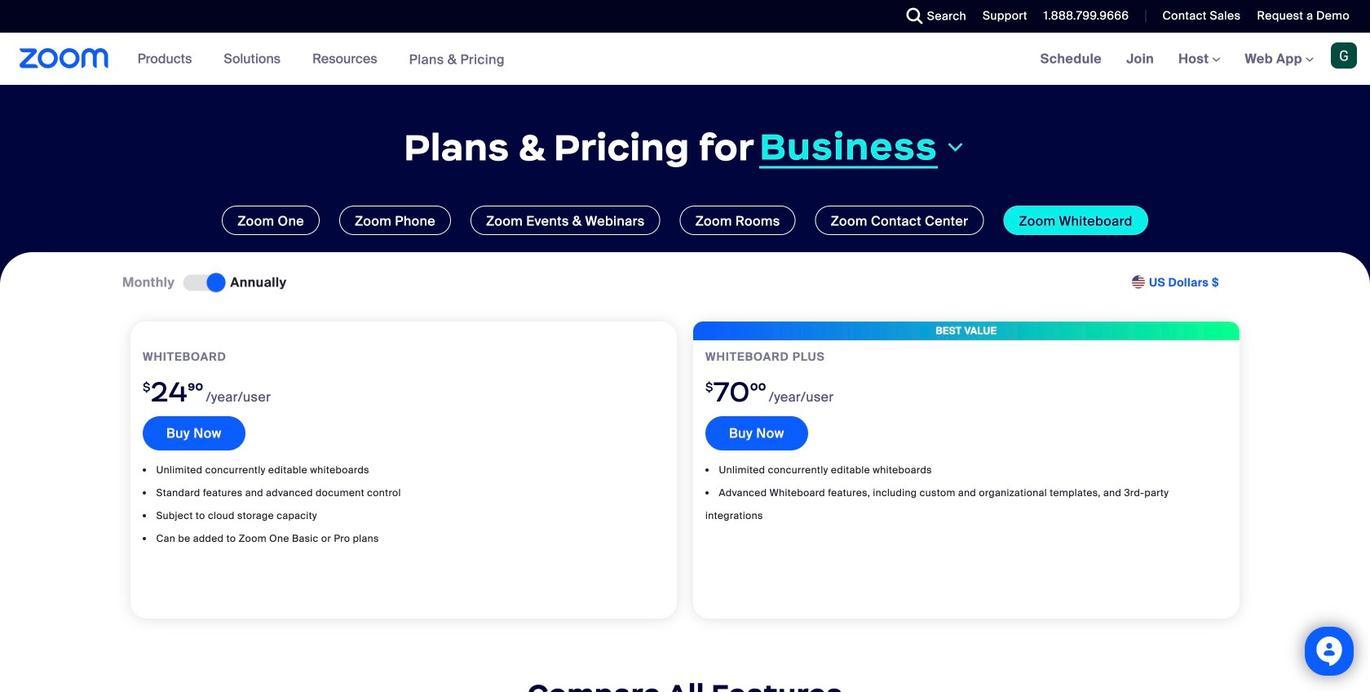 Task type: locate. For each thing, give the bounding box(es) containing it.
profile picture image
[[1332, 42, 1358, 69]]

compare all features element
[[122, 679, 1249, 692]]

main content
[[0, 33, 1371, 692]]

banner
[[0, 33, 1371, 86]]

tabs of zoom services tab list
[[24, 206, 1346, 235]]

down image
[[945, 138, 967, 157]]

product information navigation
[[125, 33, 517, 86]]



Task type: vqa. For each thing, say whether or not it's contained in the screenshot.
Tabs of all notes page tab list
no



Task type: describe. For each thing, give the bounding box(es) containing it.
meetings navigation
[[1029, 33, 1371, 86]]

outer image
[[1133, 275, 1147, 290]]

zoom logo image
[[20, 48, 109, 69]]



